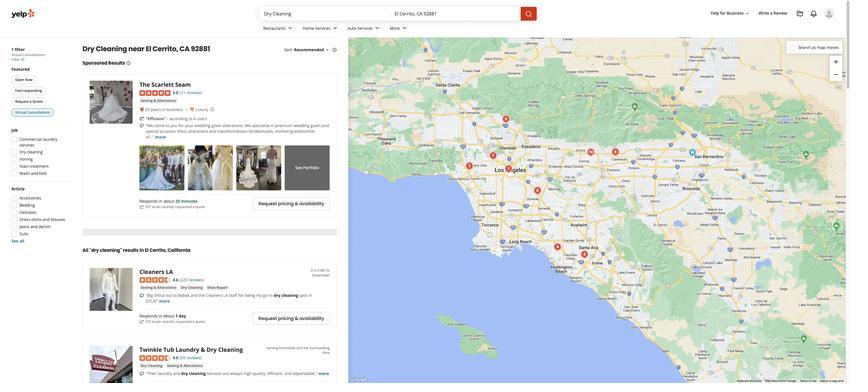 Task type: locate. For each thing, give the bounding box(es) containing it.
alterations for the bottommost sewing & alterations button
[[184, 364, 203, 368]]

0 vertical spatial sewing
[[141, 98, 153, 103]]

1 vertical spatial dry cleaning button
[[140, 363, 164, 369]]

ca
[[180, 44, 190, 54]]

1 wedding from the left
[[194, 123, 210, 128]]

for inside button
[[720, 10, 726, 16]]

1 horizontal spatial dry cleaning
[[181, 285, 203, 290]]

request pricing & availability button for responds in about 1 day
[[253, 312, 330, 325]]

1 quote from the top
[[195, 205, 205, 210]]

to inside "we come to you for your wedding gown alterations. we specialize in premium wedding gown and special occasion dress alterations and transformations (bridesmaids, mother/grandmother of…"
[[166, 123, 169, 128]]

dry inside group
[[19, 149, 26, 155]]

4.6 for la
[[173, 277, 178, 283]]

a for write
[[771, 10, 773, 16]]

group containing article
[[10, 186, 71, 244]]

0 vertical spatial request pricing & availability
[[259, 201, 324, 207]]

dry up sponsored
[[83, 44, 94, 54]]

gown up mother/grandmother
[[311, 123, 321, 128]]

0 vertical spatial 1
[[11, 47, 14, 52]]

pricing for day
[[278, 315, 294, 322]]

reviews) inside "link"
[[186, 90, 202, 95]]

0 vertical spatial request
[[15, 99, 29, 104]]

requested down day
[[175, 319, 192, 324]]

to left 4
[[189, 116, 193, 121]]

1 vertical spatial sewing & alterations
[[141, 285, 176, 290]]

1 vertical spatial requested
[[175, 319, 192, 324]]

2 services from the left
[[358, 25, 373, 31]]

4.6 link
[[173, 277, 178, 283], [173, 355, 178, 361]]

24 chevron down v2 image inside restaurants link
[[287, 25, 294, 32]]

24 chevron down v2 image inside more link
[[401, 25, 408, 32]]

featured group
[[10, 66, 71, 118]]

search
[[799, 45, 811, 50]]

reviews) right (71
[[186, 90, 202, 95]]

1 horizontal spatial cleaning
[[189, 371, 206, 377]]

0 horizontal spatial 24 chevron down v2 image
[[332, 25, 339, 32]]

1 vertical spatial 20
[[175, 199, 180, 204]]

california
[[168, 247, 190, 254]]

fast-responding
[[15, 88, 42, 93]]

in right spot
[[309, 293, 312, 298]]

16 trending v2 image
[[140, 116, 144, 121], [140, 205, 144, 209]]

0 horizontal spatial 24 chevron down v2 image
[[287, 25, 294, 32]]

1 horizontal spatial dry cleaning link
[[180, 285, 204, 291]]

1 vertical spatial responds
[[140, 313, 158, 319]]

1 vertical spatial laundry
[[158, 371, 172, 377]]

1 horizontal spatial 1
[[175, 313, 178, 319]]

2 vertical spatial sewing & alterations link
[[166, 363, 204, 369]]

home services link
[[298, 21, 343, 37]]

requested down minutes
[[175, 205, 192, 210]]

1 pricing from the top
[[278, 201, 294, 207]]

all inside 1 filter virtual consultations clear all
[[21, 57, 24, 62]]

dry right go-
[[274, 293, 281, 298]]

2 4.6 from the top
[[173, 355, 178, 361]]

dry down the (59
[[181, 371, 188, 377]]

availability for minutes
[[300, 201, 324, 207]]

1 4.6 star rating image from the top
[[140, 277, 170, 283]]

a
[[771, 10, 773, 16], [30, 99, 32, 104], [193, 205, 195, 210], [193, 319, 195, 324], [830, 380, 831, 383]]

"big shout out to babak and the cleaners la staff for being my go-to dry cleaning
[[146, 293, 298, 298]]

1 horizontal spatial cleaners
[[206, 293, 222, 298]]

cleaners la image
[[90, 268, 133, 311]]

la
[[166, 268, 173, 276], [223, 293, 228, 298]]

zoom out image
[[833, 71, 840, 78]]

cleaners up "big
[[140, 268, 164, 276]]

1 vertical spatial request
[[259, 201, 277, 207]]

1 vertical spatial request pricing & availability button
[[253, 312, 330, 325]]

4.6 link left the (223
[[173, 277, 178, 283]]

in inside "we come to you for your wedding gown alterations. we specialize in premium wedding gown and special occasion dress alterations and transformations (bridesmaids, mother/grandmother of…"
[[271, 123, 274, 128]]

b&b cleaners image
[[552, 241, 563, 253]]

consultations inside the virtual consultations button
[[27, 110, 50, 115]]

sterling cleaners image
[[464, 160, 475, 172]]

1 16 speech v2 image from the top
[[140, 294, 144, 298]]

all "dry cleaning" results in el cerrito, california
[[83, 247, 190, 254]]

2 16 speech v2 image from the top
[[140, 372, 144, 376]]

pricing for minutes
[[278, 201, 294, 207]]

24 chevron down v2 image for auto services
[[374, 25, 381, 32]]

a for request
[[30, 99, 32, 104]]

high
[[244, 371, 252, 377]]

16 speech v2 image left "big
[[140, 294, 144, 298]]

0 horizontal spatial dry
[[181, 371, 188, 377]]

16 info v2 image
[[332, 48, 337, 52]]

quote for 20 minutes
[[195, 205, 205, 210]]

1 vertical spatial the
[[304, 346, 309, 351]]

4.6 star rating image for cleaners
[[140, 277, 170, 283]]

laundry inside 'commercial laundry services'
[[43, 137, 57, 142]]

use
[[812, 380, 817, 383]]

1 horizontal spatial map
[[832, 380, 838, 383]]

cleaners
[[140, 268, 164, 276], [206, 293, 222, 298]]

1 vertical spatial 16 trending v2 image
[[140, 205, 144, 209]]

consultations down filter
[[23, 52, 45, 57]]

0 horizontal spatial for
[[178, 123, 184, 128]]

sewing & alterations button down the (59
[[166, 363, 204, 369]]

1 4.6 from the top
[[173, 277, 178, 283]]

1 horizontal spatial laundry
[[158, 371, 172, 377]]

sewing
[[141, 98, 153, 103], [141, 285, 153, 290], [167, 364, 179, 368]]

in left premium
[[271, 123, 274, 128]]

0 horizontal spatial gown
[[211, 123, 222, 128]]

all down suits
[[19, 238, 24, 244]]

consultations inside 1 filter virtual consultations clear all
[[23, 52, 45, 57]]

0 vertical spatial for
[[720, 10, 726, 16]]

services right auto
[[358, 25, 373, 31]]

16 trending v2 image up 16 speech v2 icon
[[140, 116, 144, 121]]

0 vertical spatial cleaners
[[140, 268, 164, 276]]

user actions element
[[706, 7, 843, 42]]

2 vertical spatial sewing & alterations button
[[166, 363, 204, 369]]

"we
[[146, 123, 153, 128]]

1 vertical spatial recently
[[162, 319, 175, 324]]

0 vertical spatial sewing & alterations button
[[140, 98, 178, 104]]

2 availability from the top
[[300, 315, 324, 322]]

virtual down filter
[[11, 52, 22, 57]]

tub
[[163, 346, 174, 354]]

to up the occasion
[[166, 123, 169, 128]]

shoe repair
[[207, 285, 228, 290]]

review
[[774, 10, 788, 16]]

the right babak
[[199, 293, 205, 298]]

wedding up mother/grandmother
[[294, 123, 310, 128]]

virtual inside button
[[15, 110, 26, 115]]

1 24 chevron down v2 image from the left
[[287, 25, 294, 32]]

1 request pricing & availability from the top
[[259, 201, 324, 207]]

responds
[[140, 199, 158, 204], [140, 313, 158, 319]]

0 vertical spatial 4.6
[[173, 277, 178, 283]]

2 vertical spatial sewing & alterations
[[167, 364, 203, 368]]

sewing down tub
[[167, 364, 179, 368]]

services for auto services
[[358, 25, 373, 31]]

1 vertical spatial dry cleaning link
[[140, 363, 164, 369]]

2 gown from the left
[[311, 123, 321, 128]]

dry cleaning button down (223 reviews) on the bottom left of page
[[180, 285, 204, 291]]

1 24 chevron down v2 image from the left
[[332, 25, 339, 32]]

see portfolio link
[[285, 145, 330, 190]]

2 horizontal spatial for
[[720, 10, 726, 16]]

go-
[[263, 293, 269, 298]]

16 chevron down v2 image inside yelp for business button
[[745, 11, 750, 16]]

24 chevron down v2 image right restaurants
[[287, 25, 294, 32]]

the scarlett seam image
[[90, 81, 133, 124], [687, 147, 698, 158]]

None search field
[[260, 7, 538, 21]]

map right as
[[817, 45, 826, 50]]

auto services link
[[343, 21, 385, 37]]

1 left day
[[175, 313, 178, 319]]

sewing & alterations link up shout
[[140, 285, 178, 291]]

1 vertical spatial 4.6
[[173, 355, 178, 361]]

0 vertical spatial dry cleaning
[[181, 285, 203, 290]]

2 request pricing & availability from the top
[[259, 315, 324, 322]]

sewing up 16 years in business v2 image
[[141, 98, 153, 103]]

yelp
[[711, 10, 719, 16]]

24 chevron down v2 image right auto services
[[374, 25, 381, 32]]

services inside 'commercial laundry services'
[[19, 142, 34, 148]]

seam
[[175, 81, 191, 89]]

24 chevron down v2 image
[[332, 25, 339, 32], [401, 25, 408, 32]]

2 none field from the left
[[395, 11, 516, 17]]

request
[[15, 99, 29, 104], [259, 201, 277, 207], [259, 315, 277, 322]]

locals right 379
[[152, 319, 161, 324]]

2 requested from the top
[[175, 319, 192, 324]]

el right near
[[146, 44, 151, 54]]

1 vertical spatial pricing
[[278, 315, 294, 322]]

more link down out on the left bottom of page
[[159, 299, 170, 304]]

0 vertical spatial 4.6 star rating image
[[140, 277, 170, 283]]

alterations up out on the left bottom of page
[[157, 285, 176, 290]]

sewing for topmost sewing & alterations button
[[141, 98, 153, 103]]

day
[[179, 313, 186, 319]]

1 vertical spatial cleaning
[[282, 293, 298, 298]]

0 horizontal spatial dry cleaning button
[[140, 363, 164, 369]]

0 horizontal spatial 1
[[11, 47, 14, 52]]

map left error
[[832, 380, 838, 383]]

keyboard shortcuts
[[737, 380, 762, 383]]

perfect fit studio image
[[579, 249, 590, 260]]

error
[[838, 380, 844, 383]]

yelp for business
[[711, 10, 744, 16]]

2 locals from the top
[[152, 319, 161, 324]]

1 recently from the top
[[162, 205, 175, 210]]

4.6 star rating image down twinkle
[[140, 356, 170, 361]]

1 vertical spatial more
[[159, 299, 170, 304]]

4.6 for tub
[[173, 355, 178, 361]]

services right home
[[315, 25, 331, 31]]

0 vertical spatial alterations
[[157, 98, 176, 103]]

16 chevron down v2 image right business
[[745, 11, 750, 16]]

la left staff on the left bottom of the page
[[223, 293, 228, 298]]

1 vertical spatial request pricing & availability
[[259, 315, 324, 322]]

request pricing & availability button
[[253, 198, 330, 210], [253, 312, 330, 325]]

2 request pricing & availability button from the top
[[253, 312, 330, 325]]

request a quote
[[15, 99, 43, 104]]

dry cleaning button for bottommost dry cleaning link
[[140, 363, 164, 369]]

16 trending v2 image
[[140, 320, 144, 324]]

0 vertical spatial all
[[21, 57, 24, 62]]

0 vertical spatial 16 speech v2 image
[[140, 294, 144, 298]]

cerrito, left ca
[[153, 44, 178, 54]]

0 horizontal spatial none field
[[264, 11, 386, 17]]

virtual down the request a quote button
[[15, 110, 26, 115]]

restaurants
[[263, 25, 286, 31]]

according
[[169, 116, 188, 121]]

see inside group
[[11, 238, 18, 244]]

sewing & alterations link down the (59
[[166, 363, 204, 369]]

1 responds from the top
[[140, 199, 158, 204]]

1 none field from the left
[[264, 11, 386, 17]]

0 vertical spatial services
[[19, 142, 34, 148]]

(59 reviews) link
[[180, 355, 202, 361]]

2 responds from the top
[[140, 313, 158, 319]]

a right report
[[830, 380, 831, 383]]

sewing & alterations for the bottommost sewing & alterations button
[[167, 364, 203, 368]]

None field
[[264, 11, 386, 17], [395, 11, 516, 17]]

1 requested from the top
[[175, 205, 192, 210]]

all
[[21, 57, 24, 62], [19, 238, 24, 244]]

cleaners la link
[[140, 268, 173, 276]]

0 vertical spatial locals
[[152, 205, 161, 210]]

the inside serving escondido and the surrounding area
[[304, 346, 309, 351]]

16 chevron down v2 image inside recommended popup button
[[325, 48, 330, 52]]

1 vertical spatial locals
[[152, 319, 161, 324]]

0 vertical spatial responds
[[140, 199, 158, 204]]

a for report
[[830, 380, 831, 383]]

out
[[166, 293, 172, 298]]

0 horizontal spatial cleaning
[[27, 149, 43, 155]]

0 vertical spatial requested
[[175, 205, 192, 210]]

reviews) down twinkle tub laundry & dry cleaning
[[186, 355, 202, 361]]

cleaning inside group
[[27, 149, 43, 155]]

see inside see portfolio link
[[295, 165, 302, 171]]

business
[[167, 107, 183, 112]]

0 vertical spatial more
[[155, 134, 166, 140]]

1 horizontal spatial la
[[223, 293, 228, 298]]

cleaning down (59 reviews)
[[189, 371, 206, 377]]

services down commercial
[[19, 142, 34, 148]]

(71 reviews)
[[180, 90, 202, 95]]

24 chevron down v2 image inside home services link
[[332, 25, 339, 32]]

1 left filter
[[11, 47, 14, 52]]

responds up '337'
[[140, 199, 158, 204]]

specialize
[[252, 123, 270, 128]]

glen-covina cleaners image
[[585, 147, 597, 158]]

1 vertical spatial virtual
[[15, 110, 26, 115]]

0 horizontal spatial see
[[11, 238, 18, 244]]

twinkle tub laundry & dry cleaning
[[140, 346, 243, 354]]

16 luxury v2 image
[[190, 107, 195, 112]]

services left are
[[207, 371, 222, 377]]

2 about from the top
[[163, 313, 174, 319]]

2 vertical spatial group
[[10, 186, 71, 244]]

virtual inside 1 filter virtual consultations clear all
[[11, 52, 22, 57]]

dry cleaning button for the topmost dry cleaning link
[[180, 285, 204, 291]]

24 chevron down v2 image right more
[[401, 25, 408, 32]]

laundry right "their
[[158, 371, 172, 377]]

0 vertical spatial the scarlett seam image
[[90, 81, 133, 124]]

1 vertical spatial 4.6 star rating image
[[140, 356, 170, 361]]

the
[[199, 293, 205, 298], [304, 346, 309, 351]]

16 speech v2 image left "their
[[140, 372, 144, 376]]

more for the top more link
[[155, 134, 166, 140]]

consultations down quote
[[27, 110, 50, 115]]

24 chevron down v2 image
[[287, 25, 294, 32], [374, 25, 381, 32]]

4.6 star rating image down cleaners la link
[[140, 277, 170, 283]]

the scarlett seam
[[140, 81, 191, 89]]

sewing & alterations up shout
[[141, 285, 176, 290]]

4.6 left the (223
[[173, 277, 178, 283]]

Find text field
[[264, 11, 386, 17]]

la down the california
[[166, 268, 173, 276]]

reviews) inside 'link'
[[186, 355, 202, 361]]

dry up "their
[[141, 364, 147, 368]]

cleaning up are
[[218, 346, 243, 354]]

recently
[[162, 205, 175, 210], [162, 319, 175, 324]]

0 vertical spatial cleaning
[[27, 149, 43, 155]]

0 horizontal spatial laundry
[[43, 137, 57, 142]]

0 vertical spatial cerrito,
[[153, 44, 178, 54]]

locals for responds in about 1 day
[[152, 319, 161, 324]]

2 4.6 link from the top
[[173, 355, 178, 361]]

alterations down (59 reviews)
[[184, 364, 203, 368]]

16 trending v2 image left '337'
[[140, 205, 144, 209]]

sewing for middle sewing & alterations button
[[141, 285, 153, 290]]

sewing & alterations button up shout
[[140, 285, 178, 291]]

for up dress
[[178, 123, 184, 128]]

the left surrounding
[[304, 346, 309, 351]]

16 speech v2 image
[[140, 294, 144, 298], [140, 372, 144, 376]]

reviews)
[[186, 90, 202, 95], [189, 277, 204, 283], [186, 355, 202, 361]]

0 vertical spatial dry cleaning button
[[180, 285, 204, 291]]

1 vertical spatial 16 speech v2 image
[[140, 372, 144, 376]]

a left quote
[[30, 99, 32, 104]]

Near text field
[[395, 11, 516, 17]]

keyboard shortcuts button
[[737, 379, 762, 383]]

reviews) right the (223
[[189, 277, 204, 283]]

laundry right commercial
[[43, 137, 57, 142]]

24 chevron down v2 image inside the auto services link
[[374, 25, 381, 32]]

bedding
[[19, 203, 35, 208]]

1 services from the left
[[315, 25, 331, 31]]

16 speech v2 image
[[140, 124, 144, 128]]

info icon image
[[210, 107, 215, 112], [210, 107, 215, 112]]

2 pricing from the top
[[278, 315, 294, 322]]

1 vertical spatial the scarlett seam image
[[687, 147, 698, 158]]

alterations up 20 years in business
[[157, 98, 176, 103]]

laundry
[[43, 137, 57, 142], [158, 371, 172, 377]]

16 chevron down v2 image
[[745, 11, 750, 16], [325, 48, 330, 52]]

about up 337 locals recently requested a quote
[[163, 199, 174, 204]]

recently down the responds in about 20 minutes
[[162, 205, 175, 210]]

1 vertical spatial see
[[11, 238, 18, 244]]

1 vertical spatial consultations
[[27, 110, 50, 115]]

about for 20
[[163, 199, 174, 204]]

0 vertical spatial quote
[[195, 205, 205, 210]]

16 speech v2 image for cleaners
[[140, 294, 144, 298]]

requested for minutes
[[175, 205, 192, 210]]

20 up 337 locals recently requested a quote
[[175, 199, 180, 204]]

all right clear
[[21, 57, 24, 62]]

1 4.6 link from the top
[[173, 277, 178, 283]]

4.6 star rating image
[[140, 277, 170, 283], [140, 356, 170, 361]]

1 filter virtual consultations clear all
[[11, 47, 45, 62]]

16 chevron down v2 image for yelp for business
[[745, 11, 750, 16]]

dry cleaning for dry cleaning button corresponding to the topmost dry cleaning link
[[181, 285, 203, 290]]

portfolio
[[303, 165, 319, 171]]

a inside write a review link
[[771, 10, 773, 16]]

1 about from the top
[[163, 199, 174, 204]]

dry cleaning for dry cleaning button associated with bottommost dry cleaning link
[[141, 364, 163, 368]]

consultations
[[23, 52, 45, 57], [27, 110, 50, 115]]

more link for twinkle
[[319, 371, 329, 377]]

sponsored
[[83, 60, 107, 66]]

fold
[[39, 171, 46, 176]]

cerrito, left the california
[[149, 247, 167, 254]]

4.6 left the (59
[[173, 355, 178, 361]]

2 recently from the top
[[162, 319, 175, 324]]

more link
[[385, 21, 413, 37]]

0 horizontal spatial services
[[315, 25, 331, 31]]

92881
[[191, 44, 210, 54]]

dry cleaning link down (223 reviews) on the bottom left of page
[[180, 285, 204, 291]]

0 horizontal spatial dry cleaning
[[141, 364, 163, 368]]

1 availability from the top
[[300, 201, 324, 207]]

dress shirts and blouses
[[19, 217, 65, 222]]

services inside the auto services link
[[358, 25, 373, 31]]

dry cleaning link up "their
[[140, 363, 164, 369]]

locals right '337'
[[152, 205, 161, 210]]

0 horizontal spatial 16 chevron down v2 image
[[325, 48, 330, 52]]

alterations for middle sewing & alterations button
[[157, 285, 176, 290]]

cleaning down 'commercial laundry services'
[[27, 149, 43, 155]]

open now
[[15, 77, 33, 82]]

services inside home services link
[[315, 25, 331, 31]]

cleaning"
[[100, 247, 122, 254]]

come
[[154, 123, 165, 128]]

cleaning down (223 reviews) on the bottom left of page
[[188, 285, 203, 290]]

for right staff on the left bottom of the page
[[238, 293, 244, 298]]

terms
[[800, 380, 808, 383]]

gown left alterations. in the top left of the page
[[211, 123, 222, 128]]

virtual consultations button
[[11, 108, 54, 117]]

1 vertical spatial all
[[19, 238, 24, 244]]

0 vertical spatial pricing
[[278, 201, 294, 207]]

jeans and denim
[[19, 224, 51, 230]]

in up "379 locals recently requested a quote"
[[159, 313, 162, 319]]

dry up ironing
[[19, 149, 26, 155]]

write a review link
[[757, 8, 790, 18]]

0 vertical spatial sewing & alterations
[[141, 98, 176, 103]]

about
[[163, 199, 174, 204], [163, 313, 174, 319]]

group
[[830, 56, 843, 81], [10, 128, 71, 178], [10, 186, 71, 244]]

see for see portfolio
[[295, 165, 302, 171]]

sewing & alterations link
[[140, 98, 178, 104], [140, 285, 178, 291], [166, 363, 204, 369]]

2 vertical spatial for
[[238, 293, 244, 298]]

el right results
[[145, 247, 149, 254]]

1 vertical spatial more link
[[159, 299, 170, 304]]

24 chevron down v2 image for restaurants
[[287, 25, 294, 32]]

laundry for commercial
[[43, 137, 57, 142]]

sewing for the bottommost sewing & alterations button
[[167, 364, 179, 368]]

1 vertical spatial reviews)
[[189, 277, 204, 283]]

20 right 16 years in business v2 image
[[145, 107, 150, 112]]

and
[[322, 123, 329, 128], [209, 129, 216, 134], [31, 171, 38, 176], [43, 217, 50, 222], [30, 224, 38, 230], [191, 293, 198, 298], [297, 346, 303, 351], [173, 371, 180, 377], [285, 371, 292, 377]]

1 vertical spatial sewing
[[141, 285, 153, 290]]

sewing & alterations down the 5 star rating "image"
[[141, 98, 176, 103]]

shoe repair link
[[206, 285, 229, 291]]

article
[[11, 186, 25, 192]]

notifications image
[[811, 10, 817, 17]]

of
[[809, 380, 812, 383]]

requested for day
[[175, 319, 192, 324]]

responds for responds in about 1 day
[[140, 313, 158, 319]]

quote
[[195, 205, 205, 210], [195, 319, 205, 324]]

wedding down the users
[[194, 123, 210, 128]]

1 request pricing & availability button from the top
[[253, 198, 330, 210]]

commercial laundry services
[[19, 137, 57, 148]]

for inside "we come to you for your wedding gown alterations. we specialize in premium wedding gown and special occasion dress alterations and transformations (bridesmaids, mother/grandmother of…"
[[178, 123, 184, 128]]

sewing & alterations
[[141, 98, 176, 103], [141, 285, 176, 290], [167, 364, 203, 368]]

1 horizontal spatial services
[[358, 25, 373, 31]]

responds in about 20 minutes
[[140, 199, 198, 204]]

more down the occasion
[[155, 134, 166, 140]]

2 4.6 star rating image from the top
[[140, 356, 170, 361]]

a right write
[[771, 10, 773, 16]]

serving
[[266, 346, 278, 351]]

dry
[[274, 293, 281, 298], [181, 371, 188, 377]]

cleaners la image
[[503, 163, 514, 175]]

shoe repair button
[[206, 285, 229, 291]]

2 quote from the top
[[195, 319, 205, 324]]

4.6 star rating image for twinkle
[[140, 356, 170, 361]]

dry cleaning link
[[180, 285, 204, 291], [140, 363, 164, 369]]

4.6 link left the (59
[[173, 355, 178, 361]]

1 vertical spatial 1
[[175, 313, 178, 319]]

request for responds in about 1 day
[[259, 315, 277, 322]]

0 vertical spatial see
[[295, 165, 302, 171]]

16 chevron down v2 image for recommended
[[325, 48, 330, 52]]

in right results
[[140, 247, 144, 254]]

0 horizontal spatial dry cleaning link
[[140, 363, 164, 369]]

map for moves
[[817, 45, 826, 50]]

2 24 chevron down v2 image from the left
[[401, 25, 408, 32]]

more link right the 'dependable."'
[[319, 371, 329, 377]]

379
[[145, 319, 151, 324]]

locals for responds in about 20 minutes
[[152, 205, 161, 210]]

0 vertical spatial 20
[[145, 107, 150, 112]]

alterations
[[157, 98, 176, 103], [157, 285, 176, 290], [184, 364, 203, 368]]

1 vertical spatial dry cleaning
[[141, 364, 163, 368]]

downtown
[[312, 273, 330, 278]]

2 24 chevron down v2 image from the left
[[374, 25, 381, 32]]

1 horizontal spatial wedding
[[294, 123, 310, 128]]

1 locals from the top
[[152, 205, 161, 210]]

0 vertical spatial about
[[163, 199, 174, 204]]

a inside the request a quote button
[[30, 99, 32, 104]]

a down minutes
[[193, 205, 195, 210]]

alterations for topmost sewing & alterations button
[[157, 98, 176, 103]]

0 vertical spatial sewing & alterations link
[[140, 98, 178, 104]]

0 vertical spatial map
[[817, 45, 826, 50]]

24 chevron down v2 image left auto
[[332, 25, 339, 32]]

1 horizontal spatial dry cleaning button
[[180, 285, 204, 291]]



Task type: describe. For each thing, give the bounding box(es) containing it.
terms of use
[[800, 380, 817, 383]]

"dry
[[89, 247, 99, 254]]

2 16 trending v2 image from the top
[[140, 205, 144, 209]]

request pricing & availability for 1 day
[[259, 315, 324, 322]]

2 horizontal spatial cleaning
[[282, 293, 298, 298]]

dependable."
[[293, 371, 318, 377]]

"efficient"
[[146, 116, 166, 121]]

"we come to you for your wedding gown alterations. we specialize in premium wedding gown and special occasion dress alterations and transformations (bridesmaids, mother/grandmother of…"
[[146, 123, 329, 140]]

minutes
[[181, 199, 198, 204]]

hollywood dry cleaners image
[[488, 150, 499, 161]]

cleaning up "their
[[148, 364, 163, 368]]

home services
[[303, 25, 331, 31]]

request pricing & availability for 20 minutes
[[259, 201, 324, 207]]

1 vertical spatial cleaners
[[206, 293, 222, 298]]

dress
[[19, 217, 30, 222]]

recently for 20 minutes
[[162, 205, 175, 210]]

sewing & alterations for middle sewing & alterations button
[[141, 285, 176, 290]]

(223 reviews)
[[180, 277, 204, 283]]

commercial
[[19, 137, 42, 142]]

home
[[303, 25, 314, 31]]

more link for cleaners
[[159, 299, 170, 304]]

5 star rating image
[[140, 90, 170, 96]]

see all
[[11, 238, 24, 244]]

4.6 link for tub
[[173, 355, 178, 361]]

dry cleaning near el cerrito, ca 92881
[[83, 44, 210, 54]]

request pricing & availability button for responds in about 20 minutes
[[253, 198, 330, 210]]

337
[[145, 205, 151, 210]]

about for 1
[[163, 313, 174, 319]]

search image
[[526, 10, 532, 17]]

near
[[128, 44, 144, 54]]

20 years in business
[[145, 107, 183, 112]]

1 gown from the left
[[211, 123, 222, 128]]

report
[[821, 380, 829, 383]]

the scarlett seam link
[[140, 81, 191, 89]]

24 chevron down v2 image for more
[[401, 25, 408, 32]]

0 vertical spatial the
[[199, 293, 205, 298]]

"their laundry and dry cleaning services are always high quality, efficient, and dependable." more
[[146, 371, 329, 377]]

search as map moves
[[799, 45, 839, 50]]

twinkle tub laundry & dry cleaning image
[[90, 346, 133, 383]]

a martin cleaners image
[[532, 185, 543, 196]]

twinkle tub laundry & dry cleaning link
[[140, 346, 243, 354]]

none field "near"
[[395, 11, 516, 17]]

occasion
[[160, 129, 176, 134]]

1 vertical spatial el
[[145, 247, 149, 254]]

5.0 link
[[173, 89, 178, 96]]

being
[[245, 293, 255, 298]]

request a quote button
[[11, 97, 47, 106]]

-
[[167, 116, 168, 121]]

reviews) for scarlett
[[186, 90, 202, 95]]

2 vertical spatial more
[[319, 371, 329, 377]]

"big
[[146, 293, 153, 298]]

"efficient" - according to 4 users
[[146, 116, 207, 121]]

services for home services
[[315, 25, 331, 31]]

recommended
[[294, 47, 324, 52]]

responding
[[23, 88, 42, 93]]

e
[[318, 268, 320, 273]]

map data ©2023 google
[[765, 380, 797, 383]]

alterations
[[188, 129, 208, 134]]

cleaning up results
[[96, 44, 127, 54]]

ironing
[[19, 156, 33, 162]]

years
[[151, 107, 161, 112]]

0 vertical spatial el
[[146, 44, 151, 54]]

always
[[230, 371, 243, 377]]

reviews) for tub
[[186, 355, 202, 361]]

mr dryclean image
[[500, 113, 512, 125]]

surrounding
[[310, 346, 330, 351]]

denim
[[39, 224, 51, 230]]

virtual consultations
[[15, 110, 50, 115]]

map region
[[315, 33, 850, 383]]

map
[[765, 380, 771, 383]]

8th
[[321, 268, 326, 273]]

stain
[[19, 164, 29, 169]]

jeans
[[19, 224, 29, 230]]

none field find
[[264, 11, 386, 17]]

report a map error
[[821, 380, 844, 383]]

results
[[123, 247, 139, 254]]

all
[[83, 247, 88, 254]]

0 vertical spatial dry
[[274, 293, 281, 298]]

(bridesmaids,
[[249, 129, 274, 134]]

0 vertical spatial group
[[830, 56, 843, 81]]

337 locals recently requested a quote
[[145, 205, 205, 210]]

area
[[322, 351, 330, 355]]

0 vertical spatial more link
[[155, 134, 166, 140]]

1 vertical spatial la
[[223, 293, 228, 298]]

in right 'years'
[[162, 107, 165, 112]]

dry right laundry
[[207, 346, 217, 354]]

1 vertical spatial sewing & alterations button
[[140, 285, 178, 291]]

recently for 1 day
[[162, 319, 175, 324]]

24 chevron down v2 image for home services
[[332, 25, 339, 32]]

dry cleaning
[[19, 149, 43, 155]]

in up 337 locals recently requested a quote
[[159, 199, 162, 204]]

1 16 trending v2 image from the top
[[140, 116, 144, 121]]

0 horizontal spatial cleaners
[[140, 268, 164, 276]]

transformations
[[217, 129, 248, 134]]

16 info v2 image
[[126, 61, 131, 65]]

dry up babak
[[181, 285, 187, 290]]

you
[[170, 123, 177, 128]]

projects image
[[797, 10, 804, 17]]

more
[[390, 25, 400, 31]]

open
[[15, 77, 24, 82]]

request for responds in about 20 minutes
[[259, 201, 277, 207]]

wash
[[19, 171, 30, 176]]

of…"
[[146, 134, 154, 140]]

request inside button
[[15, 99, 29, 104]]

group containing job
[[10, 128, 71, 178]]

suits
[[19, 231, 28, 237]]

(59 reviews)
[[180, 355, 202, 361]]

1 horizontal spatial services
[[207, 371, 222, 377]]

google image
[[350, 376, 369, 383]]

shortcuts
[[750, 380, 762, 383]]

zoom in image
[[833, 58, 840, 65]]

keyboard
[[737, 380, 749, 383]]

see for see all
[[11, 238, 18, 244]]

wash and fold
[[19, 171, 46, 176]]

moves
[[827, 45, 839, 50]]

quote for 1 day
[[195, 319, 205, 324]]

business categories element
[[259, 21, 835, 37]]

5.0
[[173, 90, 178, 95]]

laundry for "their
[[158, 371, 172, 377]]

see all button
[[11, 238, 24, 244]]

escondido
[[279, 346, 296, 351]]

1 vertical spatial cerrito,
[[149, 247, 167, 254]]

0 horizontal spatial 20
[[145, 107, 150, 112]]

0 horizontal spatial the scarlett seam image
[[90, 81, 133, 124]]

are
[[223, 371, 229, 377]]

cleaners la
[[140, 268, 173, 276]]

to right out on the left bottom of page
[[173, 293, 177, 298]]

restaurants link
[[259, 21, 298, 37]]

sewing & alterations for topmost sewing & alterations button
[[141, 98, 176, 103]]

auto
[[348, 25, 357, 31]]

16 years in business v2 image
[[140, 107, 144, 112]]

reviews) for la
[[189, 277, 204, 283]]

write a review
[[759, 10, 788, 16]]

1 horizontal spatial for
[[238, 293, 244, 298]]

shout
[[154, 293, 165, 298]]

(59
[[180, 355, 185, 361]]

super cleaners image
[[610, 146, 621, 158]]

1 vertical spatial sewing & alterations link
[[140, 285, 178, 291]]

to right my
[[269, 293, 273, 298]]

availability for day
[[300, 315, 324, 322]]

filter
[[15, 47, 25, 52]]

0 vertical spatial la
[[166, 268, 173, 276]]

delicates
[[19, 210, 36, 215]]

map for error
[[832, 380, 838, 383]]

a up twinkle tub laundry & dry cleaning
[[193, 319, 195, 324]]

2 wedding from the left
[[294, 123, 310, 128]]

serving escondido and the surrounding area
[[266, 346, 330, 355]]

4.6 link for la
[[173, 277, 178, 283]]

sponsored results
[[83, 60, 125, 66]]

1 inside 1 filter virtual consultations clear all
[[11, 47, 14, 52]]

0 vertical spatial dry cleaning link
[[180, 285, 204, 291]]

your
[[185, 123, 193, 128]]

more for more link for cleaners
[[159, 299, 170, 304]]

16 speech v2 image for twinkle
[[140, 372, 144, 376]]

responds for responds in about 20 minutes
[[140, 199, 158, 204]]

in inside 'spot in dtla!"'
[[309, 293, 312, 298]]

and inside serving escondido and the surrounding area
[[297, 346, 303, 351]]

quote
[[32, 99, 43, 104]]

all inside group
[[19, 238, 24, 244]]

open now button
[[11, 76, 36, 84]]

tyler b. image
[[824, 8, 835, 18]]



Task type: vqa. For each thing, say whether or not it's contained in the screenshot.
1st 16 speech v2 image from the top of the page
yes



